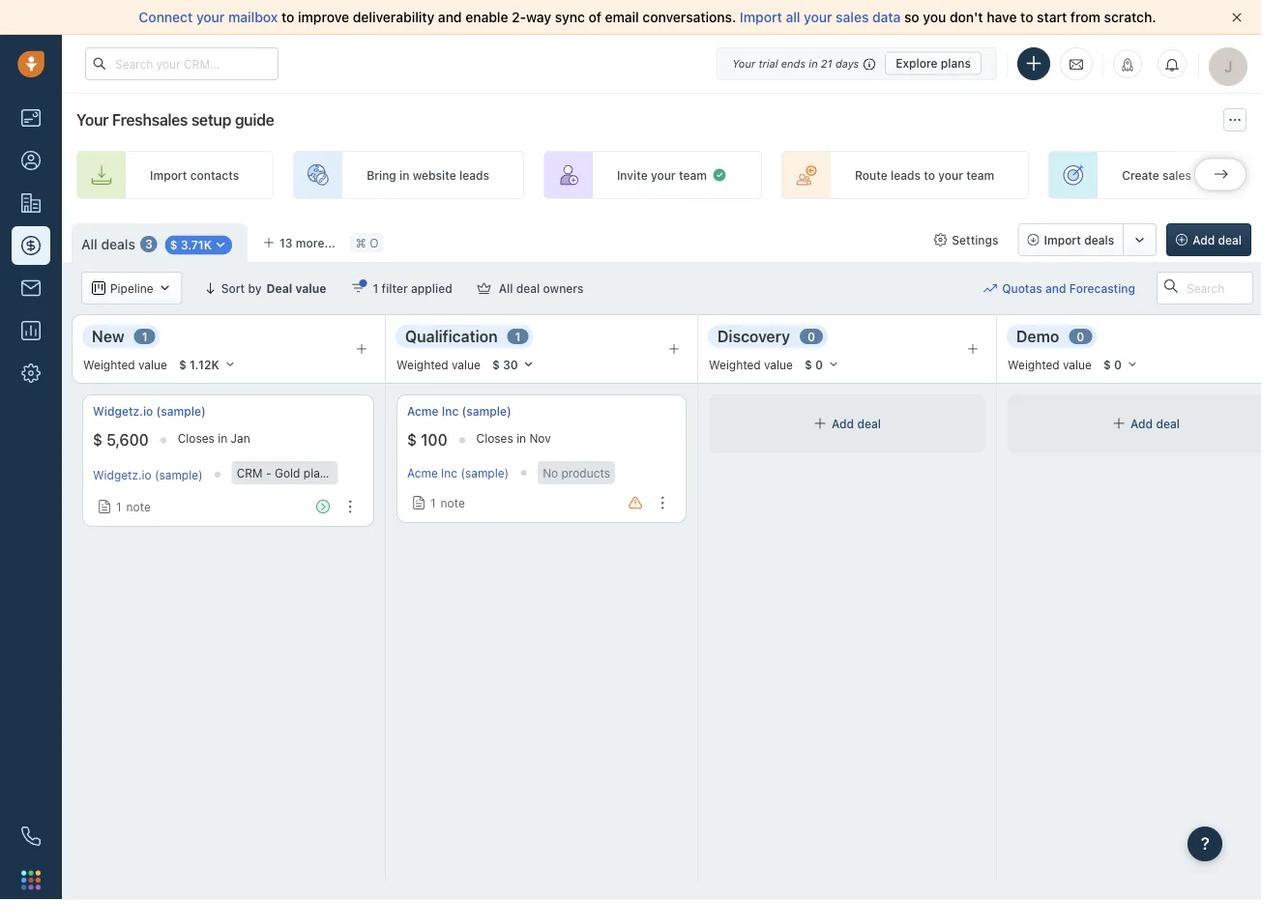 Task type: vqa. For each thing, say whether or not it's contained in the screenshot.
the top Acme
yes



Task type: locate. For each thing, give the bounding box(es) containing it.
$
[[170, 238, 178, 252], [179, 358, 187, 372], [492, 358, 500, 372], [805, 358, 813, 372], [1104, 358, 1112, 372], [93, 431, 103, 450], [407, 431, 417, 450]]

gold
[[275, 466, 300, 480]]

team
[[679, 168, 707, 182], [967, 168, 995, 182]]

$ 30 button
[[484, 354, 544, 375]]

1 up $ 30 button
[[515, 330, 521, 343]]

1 horizontal spatial your
[[733, 57, 756, 70]]

in left 21 at right top
[[809, 57, 818, 70]]

all left owners
[[499, 282, 513, 295]]

your right invite
[[651, 168, 676, 182]]

1 vertical spatial inc
[[441, 466, 458, 480]]

weighted down qualification
[[397, 358, 449, 371]]

1 vertical spatial and
[[1046, 282, 1067, 295]]

2 horizontal spatial add
[[1193, 233, 1216, 247]]

acme inc (sample) link down 100
[[407, 466, 509, 480]]

import deals
[[1045, 233, 1115, 247]]

deals up forecasting
[[1085, 233, 1115, 247]]

in right bring
[[400, 168, 410, 182]]

1 note down 100
[[431, 496, 465, 510]]

add deal inside button
[[1193, 233, 1243, 247]]

value right deal
[[296, 282, 327, 295]]

2 weighted from the left
[[397, 358, 449, 371]]

1 horizontal spatial $ 0 button
[[1095, 354, 1148, 375]]

deals
[[1085, 233, 1115, 247], [101, 236, 135, 252]]

add inside add deal button
[[1193, 233, 1216, 247]]

1 vertical spatial sales
[[1163, 168, 1192, 182]]

in for closes in jan
[[218, 432, 228, 446]]

0 horizontal spatial to
[[282, 9, 295, 25]]

widgetz.io (sample) down '5,600'
[[93, 468, 203, 482]]

container_wx8msf4aqz5i3rn1 image inside all deal owners button
[[478, 282, 491, 295]]

explore plans link
[[886, 52, 982, 75]]

1 horizontal spatial closes
[[477, 432, 514, 446]]

acme
[[407, 405, 439, 419], [407, 466, 438, 480]]

0 horizontal spatial $ 0
[[805, 358, 823, 372]]

trial
[[759, 57, 779, 70]]

widgetz.io (sample) link
[[93, 404, 206, 420], [93, 468, 203, 482]]

weighted value for new
[[83, 358, 167, 371]]

owners
[[543, 282, 584, 295]]

$ 5,600
[[93, 431, 149, 450]]

21
[[821, 57, 833, 70]]

your
[[196, 9, 225, 25], [804, 9, 833, 25], [651, 168, 676, 182], [939, 168, 964, 182]]

1 horizontal spatial to
[[924, 168, 936, 182]]

1 down 100
[[431, 496, 436, 510]]

3 weighted value from the left
[[709, 358, 793, 371]]

1 right "new"
[[142, 330, 148, 343]]

jan
[[231, 432, 250, 446]]

2 horizontal spatial to
[[1021, 9, 1034, 25]]

conversations.
[[643, 9, 737, 25]]

contacts
[[190, 168, 239, 182]]

1 horizontal spatial add
[[1131, 417, 1154, 431]]

discovery
[[718, 327, 791, 346]]

inc down 100
[[441, 466, 458, 480]]

4 weighted from the left
[[1008, 358, 1060, 371]]

pipeline
[[110, 282, 153, 295]]

note
[[441, 496, 465, 510], [126, 500, 151, 514]]

email
[[605, 9, 639, 25]]

all inside all deal owners button
[[499, 282, 513, 295]]

0 horizontal spatial your
[[76, 111, 109, 129]]

value left $ 1.12k
[[138, 358, 167, 371]]

to right mailbox
[[282, 9, 295, 25]]

leads right website
[[460, 168, 490, 182]]

inc
[[442, 405, 459, 419], [441, 466, 458, 480]]

$ for $ 1.12k button
[[179, 358, 187, 372]]

so
[[905, 9, 920, 25]]

import inside button
[[1045, 233, 1082, 247]]

2 acme inc (sample) from the top
[[407, 466, 509, 480]]

freshsales
[[112, 111, 188, 129]]

in left jan
[[218, 432, 228, 446]]

sales right create
[[1163, 168, 1192, 182]]

3 weighted from the left
[[709, 358, 761, 371]]

Search your CRM... text field
[[85, 47, 279, 80]]

1 horizontal spatial note
[[441, 496, 465, 510]]

your freshsales setup guide
[[76, 111, 274, 129]]

explore
[[896, 57, 938, 70]]

4 weighted value from the left
[[1008, 358, 1092, 371]]

(sample)
[[156, 405, 206, 419], [462, 405, 512, 419], [461, 466, 509, 480], [377, 466, 426, 480], [155, 468, 203, 482]]

deals inside button
[[1085, 233, 1115, 247]]

and right quotas
[[1046, 282, 1067, 295]]

1 vertical spatial widgetz.io (sample)
[[93, 468, 203, 482]]

deliverability
[[353, 9, 435, 25]]

weighted
[[83, 358, 135, 371], [397, 358, 449, 371], [709, 358, 761, 371], [1008, 358, 1060, 371]]

by
[[248, 282, 262, 295]]

1 left filter
[[373, 282, 379, 295]]

import all your sales data link
[[740, 9, 905, 25]]

widgetz.io down $ 5,600
[[93, 468, 152, 482]]

closes for $ 100
[[477, 432, 514, 446]]

$ for $ 30 button
[[492, 358, 500, 372]]

acme inc (sample) link up 100
[[407, 404, 512, 420]]

0 horizontal spatial deals
[[101, 236, 135, 252]]

container_wx8msf4aqz5i3rn1 image
[[158, 282, 172, 295], [478, 282, 491, 295], [814, 417, 827, 431], [412, 496, 426, 510]]

weighted value
[[83, 358, 167, 371], [397, 358, 481, 371], [709, 358, 793, 371], [1008, 358, 1092, 371]]

1 leads from the left
[[460, 168, 490, 182]]

your left trial
[[733, 57, 756, 70]]

0 vertical spatial your
[[733, 57, 756, 70]]

acme down $ 100
[[407, 466, 438, 480]]

$ for $ 0 button corresponding to discovery
[[805, 358, 813, 372]]

1 inside button
[[373, 282, 379, 295]]

0 horizontal spatial $ 0 button
[[796, 354, 849, 375]]

2 widgetz.io (sample) link from the top
[[93, 468, 203, 482]]

deals for import
[[1085, 233, 1115, 247]]

1 horizontal spatial add deal
[[1131, 417, 1181, 431]]

sales left data
[[836, 9, 869, 25]]

0 vertical spatial widgetz.io
[[93, 405, 153, 419]]

0 vertical spatial acme inc (sample)
[[407, 405, 512, 419]]

data
[[873, 9, 901, 25]]

2 widgetz.io from the top
[[93, 468, 152, 482]]

0 horizontal spatial 1 note
[[116, 500, 151, 514]]

$ 0 button
[[796, 354, 849, 375], [1095, 354, 1148, 375]]

import contacts link
[[76, 151, 274, 199]]

1 $ 0 from the left
[[805, 358, 823, 372]]

0 horizontal spatial team
[[679, 168, 707, 182]]

(sample) down $ 100
[[377, 466, 426, 480]]

1 weighted value from the left
[[83, 358, 167, 371]]

all deal owners
[[499, 282, 584, 295]]

import left contacts
[[150, 168, 187, 182]]

(sample) up the closes in jan
[[156, 405, 206, 419]]

plan
[[304, 466, 327, 480]]

1 weighted from the left
[[83, 358, 135, 371]]

1 horizontal spatial deals
[[1085, 233, 1115, 247]]

widgetz.io inside 'link'
[[93, 405, 153, 419]]

import for import contacts
[[150, 168, 187, 182]]

acme inc (sample) down 100
[[407, 466, 509, 480]]

widgetz.io (sample) up '5,600'
[[93, 405, 206, 419]]

2 horizontal spatial add deal
[[1193, 233, 1243, 247]]

leads right route
[[891, 168, 921, 182]]

1 vertical spatial widgetz.io (sample) link
[[93, 468, 203, 482]]

weighted value down qualification
[[397, 358, 481, 371]]

and left the enable
[[438, 9, 462, 25]]

1 $ 0 button from the left
[[796, 354, 849, 375]]

all left '3'
[[81, 236, 98, 252]]

1 note
[[431, 496, 465, 510], [116, 500, 151, 514]]

1 horizontal spatial 1 note
[[431, 496, 465, 510]]

⌘
[[356, 236, 367, 250]]

team right invite
[[679, 168, 707, 182]]

100
[[421, 431, 448, 450]]

1 vertical spatial acme inc (sample) link
[[407, 466, 509, 480]]

invite your team
[[617, 168, 707, 182]]

more...
[[296, 236, 336, 250]]

container_wx8msf4aqz5i3rn1 image
[[712, 167, 728, 183], [934, 233, 948, 247], [214, 238, 227, 252], [92, 282, 105, 295], [352, 282, 365, 295], [984, 282, 998, 295], [1113, 417, 1126, 431], [98, 500, 111, 514]]

value down discovery
[[765, 358, 793, 371]]

1 widgetz.io (sample) from the top
[[93, 405, 206, 419]]

your right all
[[804, 9, 833, 25]]

$ inside $ 1.12k button
[[179, 358, 187, 372]]

$ 1.12k button
[[170, 354, 245, 375]]

$ 0 button for discovery
[[796, 354, 849, 375]]

have
[[987, 9, 1017, 25]]

0 horizontal spatial sales
[[836, 9, 869, 25]]

container_wx8msf4aqz5i3rn1 image inside pipeline popup button
[[158, 282, 172, 295]]

2 acme inc (sample) link from the top
[[407, 466, 509, 480]]

2 $ 0 from the left
[[1104, 358, 1122, 372]]

2 horizontal spatial import
[[1045, 233, 1082, 247]]

acme inc (sample) up 100
[[407, 405, 512, 419]]

container_wx8msf4aqz5i3rn1 image inside pipeline popup button
[[92, 282, 105, 295]]

0 vertical spatial widgetz.io (sample)
[[93, 405, 206, 419]]

widgetz.io (sample) link down '5,600'
[[93, 468, 203, 482]]

1 closes from the left
[[178, 432, 215, 446]]

monthly
[[330, 466, 374, 480]]

value
[[296, 282, 327, 295], [138, 358, 167, 371], [452, 358, 481, 371], [765, 358, 793, 371], [1064, 358, 1092, 371]]

weighted down demo at the right top of the page
[[1008, 358, 1060, 371]]

weighted for discovery
[[709, 358, 761, 371]]

import
[[740, 9, 783, 25], [150, 168, 187, 182], [1045, 233, 1082, 247]]

1 team from the left
[[679, 168, 707, 182]]

$ inside $ 3.71k button
[[170, 238, 178, 252]]

value for new
[[138, 358, 167, 371]]

(sample) up closes in nov
[[462, 405, 512, 419]]

0 vertical spatial and
[[438, 9, 462, 25]]

all deal owners button
[[465, 272, 597, 305]]

in for bring in website leads
[[400, 168, 410, 182]]

import left all
[[740, 9, 783, 25]]

to left start
[[1021, 9, 1034, 25]]

1 vertical spatial all
[[499, 282, 513, 295]]

create sales sequence
[[1123, 168, 1250, 182]]

1 acme from the top
[[407, 405, 439, 419]]

3
[[145, 238, 153, 251]]

0 vertical spatial acme inc (sample) link
[[407, 404, 512, 420]]

in for closes in nov
[[517, 432, 527, 446]]

0 horizontal spatial and
[[438, 9, 462, 25]]

value for discovery
[[765, 358, 793, 371]]

closes
[[178, 432, 215, 446], [477, 432, 514, 446]]

value down 'quotas and forecasting' "link"
[[1064, 358, 1092, 371]]

0
[[808, 330, 816, 343], [1077, 330, 1085, 343], [816, 358, 823, 372], [1115, 358, 1122, 372]]

1 vertical spatial import
[[150, 168, 187, 182]]

closes left nov
[[477, 432, 514, 446]]

scratch.
[[1105, 9, 1157, 25]]

0 vertical spatial all
[[81, 236, 98, 252]]

qualification
[[405, 327, 498, 346]]

$ inside $ 30 button
[[492, 358, 500, 372]]

deals for all
[[101, 236, 135, 252]]

your
[[733, 57, 756, 70], [76, 111, 109, 129]]

applied
[[411, 282, 453, 295]]

1 vertical spatial acme
[[407, 466, 438, 480]]

weighted down "new"
[[83, 358, 135, 371]]

ends
[[782, 57, 806, 70]]

widgetz.io (sample) link up '5,600'
[[93, 404, 206, 420]]

your for your freshsales setup guide
[[76, 111, 109, 129]]

phone image
[[21, 827, 41, 847]]

(sample) inside acme inc (sample) link
[[462, 405, 512, 419]]

0 vertical spatial inc
[[442, 405, 459, 419]]

add deal
[[1193, 233, 1243, 247], [832, 417, 881, 431], [1131, 417, 1181, 431]]

forecasting
[[1070, 282, 1136, 295]]

weighted value down "new"
[[83, 358, 167, 371]]

weighted value down demo at the right top of the page
[[1008, 358, 1092, 371]]

close image
[[1233, 13, 1243, 22]]

value down qualification
[[452, 358, 481, 371]]

2 $ 0 button from the left
[[1095, 354, 1148, 375]]

add
[[1193, 233, 1216, 247], [832, 417, 855, 431], [1131, 417, 1154, 431]]

crm - gold plan monthly (sample)
[[237, 466, 426, 480]]

1 vertical spatial widgetz.io
[[93, 468, 152, 482]]

don't
[[950, 9, 984, 25]]

pipeline button
[[81, 272, 183, 305]]

1 horizontal spatial team
[[967, 168, 995, 182]]

2 weighted value from the left
[[397, 358, 481, 371]]

1 horizontal spatial $ 0
[[1104, 358, 1122, 372]]

weighted down discovery
[[709, 358, 761, 371]]

to right route
[[924, 168, 936, 182]]

acme inc (sample) link
[[407, 404, 512, 420], [407, 466, 509, 480]]

from
[[1071, 9, 1101, 25]]

your left the freshsales
[[76, 111, 109, 129]]

0 vertical spatial acme
[[407, 405, 439, 419]]

1 widgetz.io from the top
[[93, 405, 153, 419]]

inc up 100
[[442, 405, 459, 419]]

closes left jan
[[178, 432, 215, 446]]

weighted value down discovery
[[709, 358, 793, 371]]

2 vertical spatial import
[[1045, 233, 1082, 247]]

import up quotas and forecasting
[[1045, 233, 1082, 247]]

note down '5,600'
[[126, 500, 151, 514]]

mailbox
[[228, 9, 278, 25]]

2 closes from the left
[[477, 432, 514, 446]]

2 acme from the top
[[407, 466, 438, 480]]

all
[[786, 9, 801, 25]]

0 vertical spatial import
[[740, 9, 783, 25]]

in left nov
[[517, 432, 527, 446]]

1 acme inc (sample) from the top
[[407, 405, 512, 419]]

1 horizontal spatial and
[[1046, 282, 1067, 295]]

0 vertical spatial widgetz.io (sample) link
[[93, 404, 206, 420]]

1 horizontal spatial all
[[499, 282, 513, 295]]

all
[[81, 236, 98, 252], [499, 282, 513, 295]]

deal
[[267, 282, 293, 295]]

weighted value for discovery
[[709, 358, 793, 371]]

0 horizontal spatial note
[[126, 500, 151, 514]]

1 note down '5,600'
[[116, 500, 151, 514]]

$ 3.71k
[[170, 238, 212, 252]]

0 horizontal spatial all
[[81, 236, 98, 252]]

2 team from the left
[[967, 168, 995, 182]]

deals left '3'
[[101, 236, 135, 252]]

widgetz.io up $ 5,600
[[93, 405, 153, 419]]

to
[[282, 9, 295, 25], [1021, 9, 1034, 25], [924, 168, 936, 182]]

acme up $ 100
[[407, 405, 439, 419]]

1.12k
[[190, 358, 219, 372]]

0 horizontal spatial leads
[[460, 168, 490, 182]]

all deals 3
[[81, 236, 153, 252]]

0 horizontal spatial closes
[[178, 432, 215, 446]]

value for demo
[[1064, 358, 1092, 371]]

add deal button
[[1167, 224, 1252, 256]]

1 horizontal spatial leads
[[891, 168, 921, 182]]

1 vertical spatial acme inc (sample)
[[407, 466, 509, 480]]

note down 100
[[441, 496, 465, 510]]

team up settings
[[967, 168, 995, 182]]

0 horizontal spatial import
[[150, 168, 187, 182]]

1 vertical spatial your
[[76, 111, 109, 129]]

sales
[[836, 9, 869, 25], [1163, 168, 1192, 182]]

plans
[[941, 57, 972, 70]]

(sample) inside "widgetz.io (sample)" 'link'
[[156, 405, 206, 419]]

(sample) down the closes in jan
[[155, 468, 203, 482]]

1 horizontal spatial sales
[[1163, 168, 1192, 182]]



Task type: describe. For each thing, give the bounding box(es) containing it.
13 more... button
[[253, 229, 346, 256]]

1 horizontal spatial import
[[740, 9, 783, 25]]

1 filter applied button
[[339, 272, 465, 305]]

filter
[[382, 282, 408, 295]]

your left mailbox
[[196, 9, 225, 25]]

$ 3.71k button
[[159, 233, 238, 256]]

$ 0 for demo
[[1104, 358, 1122, 372]]

no
[[543, 466, 558, 480]]

quotas and forecasting
[[1003, 282, 1136, 295]]

sync
[[555, 9, 585, 25]]

1 filter applied
[[373, 282, 453, 295]]

quotas
[[1003, 282, 1043, 295]]

connect
[[139, 9, 193, 25]]

5,600
[[106, 431, 149, 450]]

2-
[[512, 9, 526, 25]]

$ 0 button for demo
[[1095, 354, 1148, 375]]

your up settings popup button
[[939, 168, 964, 182]]

$ 0 for discovery
[[805, 358, 823, 372]]

route leads to your team link
[[782, 151, 1030, 199]]

2 leads from the left
[[891, 168, 921, 182]]

enable
[[466, 9, 509, 25]]

weighted for qualification
[[397, 358, 449, 371]]

container_wx8msf4aqz5i3rn1 image inside settings popup button
[[934, 233, 948, 247]]

explore plans
[[896, 57, 972, 70]]

improve
[[298, 9, 349, 25]]

1 down $ 5,600
[[116, 500, 122, 514]]

sort
[[221, 282, 245, 295]]

⌘ o
[[356, 236, 379, 250]]

guide
[[235, 111, 274, 129]]

1 note for $ 5,600
[[116, 500, 151, 514]]

30
[[503, 358, 518, 372]]

note for $ 5,600
[[126, 500, 151, 514]]

import deals group
[[1018, 224, 1157, 256]]

phone element
[[12, 818, 50, 856]]

1 inc from the top
[[442, 405, 459, 419]]

your trial ends in 21 days
[[733, 57, 860, 70]]

o
[[370, 236, 379, 250]]

(sample) down closes in nov
[[461, 466, 509, 480]]

create
[[1123, 168, 1160, 182]]

products
[[562, 466, 611, 480]]

$ for $ 0 button corresponding to demo
[[1104, 358, 1112, 372]]

email image
[[1070, 56, 1084, 72]]

$ 100
[[407, 431, 448, 450]]

route
[[855, 168, 888, 182]]

quotas and forecasting link
[[984, 272, 1155, 305]]

container_wx8msf4aqz5i3rn1 image inside 'quotas and forecasting' "link"
[[984, 282, 998, 295]]

13 more...
[[280, 236, 336, 250]]

way
[[526, 9, 552, 25]]

value for qualification
[[452, 358, 481, 371]]

sequence
[[1195, 168, 1250, 182]]

0 vertical spatial sales
[[836, 9, 869, 25]]

import for import deals
[[1045, 233, 1082, 247]]

closes in nov
[[477, 432, 551, 446]]

connect your mailbox to improve deliverability and enable 2-way sync of email conversations. import all your sales data so you don't have to start from scratch.
[[139, 9, 1157, 25]]

weighted for new
[[83, 358, 135, 371]]

import contacts
[[150, 168, 239, 182]]

and inside "link"
[[1046, 282, 1067, 295]]

invite your team link
[[544, 151, 762, 199]]

bring in website leads
[[367, 168, 490, 182]]

settings button
[[924, 224, 1009, 256]]

container_wx8msf4aqz5i3rn1 image inside invite your team link
[[712, 167, 728, 183]]

bring in website leads link
[[293, 151, 524, 199]]

settings
[[952, 233, 999, 247]]

2 inc from the top
[[441, 466, 458, 480]]

closes in jan
[[178, 432, 250, 446]]

weighted value for qualification
[[397, 358, 481, 371]]

freshworks switcher image
[[21, 871, 41, 891]]

0 horizontal spatial add deal
[[832, 417, 881, 431]]

import deals button
[[1018, 224, 1125, 256]]

days
[[836, 57, 860, 70]]

of
[[589, 9, 602, 25]]

nov
[[530, 432, 551, 446]]

$ 3.71k button
[[165, 235, 232, 255]]

invite
[[617, 168, 648, 182]]

-
[[266, 466, 272, 480]]

demo
[[1017, 327, 1060, 346]]

2 widgetz.io (sample) from the top
[[93, 468, 203, 482]]

create sales sequence link
[[1049, 151, 1262, 199]]

1 acme inc (sample) link from the top
[[407, 404, 512, 420]]

0 horizontal spatial add
[[832, 417, 855, 431]]

container_wx8msf4aqz5i3rn1 image inside 1 filter applied button
[[352, 282, 365, 295]]

you
[[924, 9, 947, 25]]

route leads to your team
[[855, 168, 995, 182]]

$ 30
[[492, 358, 518, 372]]

Search field
[[1157, 272, 1254, 305]]

container_wx8msf4aqz5i3rn1 image inside $ 3.71k button
[[214, 238, 227, 252]]

new
[[92, 327, 125, 346]]

1 widgetz.io (sample) link from the top
[[93, 404, 206, 420]]

note for $ 100
[[441, 496, 465, 510]]

all for deals
[[81, 236, 98, 252]]

setup
[[191, 111, 231, 129]]

all deals link
[[81, 235, 135, 254]]

your for your trial ends in 21 days
[[733, 57, 756, 70]]

website
[[413, 168, 456, 182]]

closes for $ 5,600
[[178, 432, 215, 446]]

weighted value for demo
[[1008, 358, 1092, 371]]

start
[[1038, 9, 1068, 25]]

1 note for $ 100
[[431, 496, 465, 510]]

crm
[[237, 466, 263, 480]]

3.71k
[[181, 238, 212, 252]]

bring
[[367, 168, 397, 182]]

$ for $ 3.71k button
[[170, 238, 178, 252]]

all for deal
[[499, 282, 513, 295]]

no products
[[543, 466, 611, 480]]

connect your mailbox link
[[139, 9, 282, 25]]

$ 1.12k
[[179, 358, 219, 372]]

weighted for demo
[[1008, 358, 1060, 371]]

13
[[280, 236, 293, 250]]



